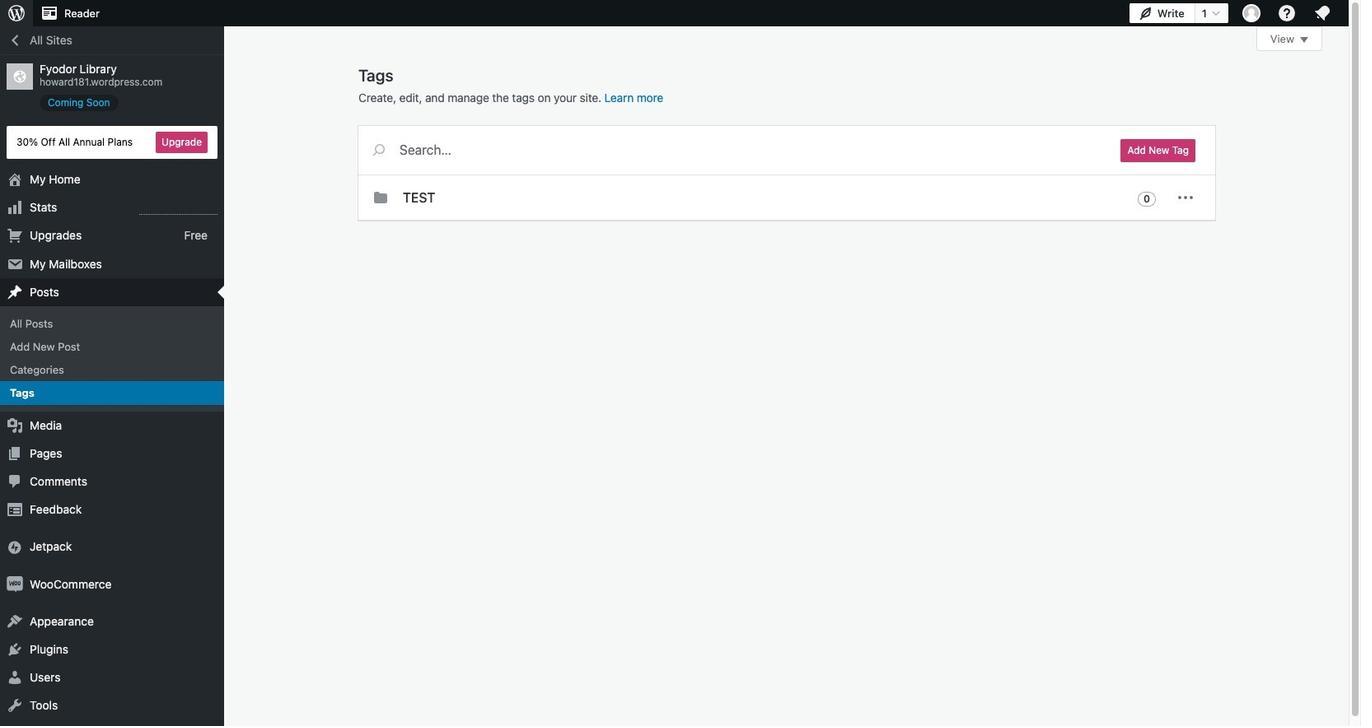 Task type: locate. For each thing, give the bounding box(es) containing it.
1 vertical spatial img image
[[7, 577, 23, 593]]

None search field
[[359, 126, 1102, 174]]

closed image
[[1301, 37, 1309, 43]]

main content
[[359, 26, 1323, 221]]

img image
[[7, 539, 23, 556], [7, 577, 23, 593]]

0 vertical spatial img image
[[7, 539, 23, 556]]

Search search field
[[400, 126, 1102, 174]]



Task type: describe. For each thing, give the bounding box(es) containing it.
1 img image from the top
[[7, 539, 23, 556]]

manage your sites image
[[7, 3, 26, 23]]

manage your notifications image
[[1313, 3, 1333, 23]]

highest hourly views 0 image
[[139, 205, 218, 215]]

test image
[[371, 188, 391, 208]]

2 img image from the top
[[7, 577, 23, 593]]

open search image
[[359, 140, 400, 160]]

my profile image
[[1243, 4, 1261, 22]]

help image
[[1278, 3, 1297, 23]]

toggle menu image
[[1176, 188, 1196, 208]]



Task type: vqa. For each thing, say whether or not it's contained in the screenshot.
test image
yes



